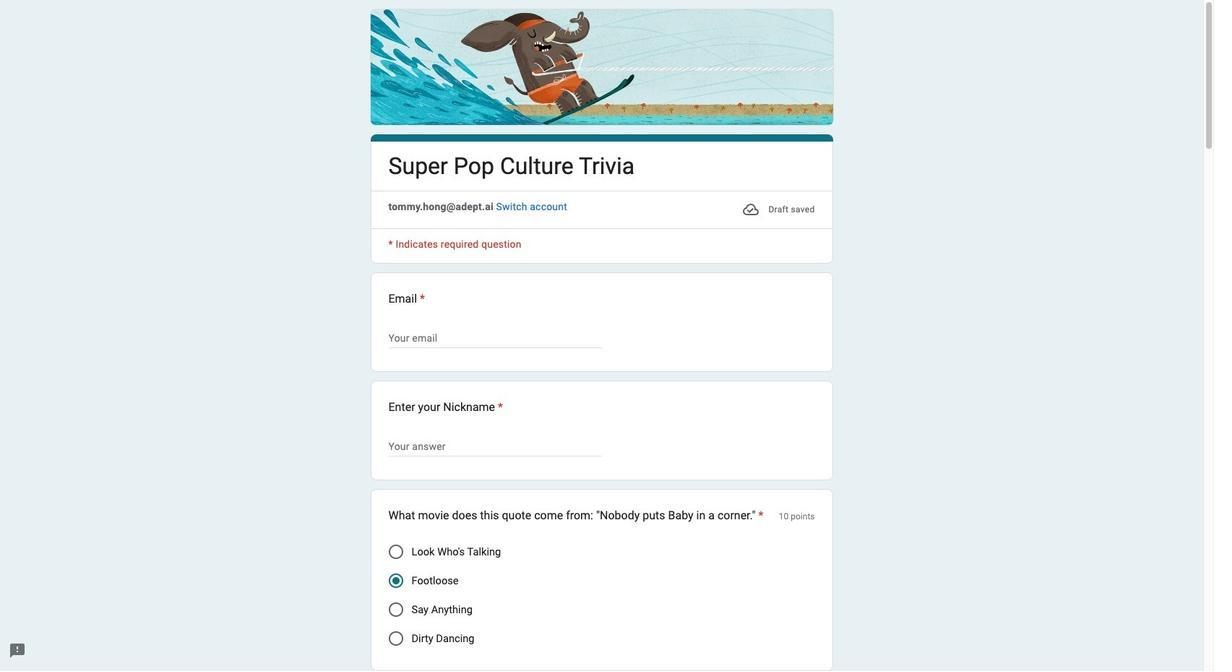 Task type: vqa. For each thing, say whether or not it's contained in the screenshot.
list
yes



Task type: locate. For each thing, give the bounding box(es) containing it.
Your email email field
[[389, 330, 602, 347]]

dirty dancing image
[[389, 632, 403, 646]]

1 vertical spatial required question element
[[495, 399, 503, 417]]

4 heading from the top
[[389, 508, 764, 525]]

Footloose radio
[[389, 574, 403, 589]]

total points possible for this question. note
[[779, 508, 815, 526]]

required question element
[[417, 291, 425, 308], [495, 399, 503, 417], [756, 508, 764, 525]]

1 horizontal spatial required question element
[[495, 399, 503, 417]]

required question element for 3rd heading from the top of the page
[[495, 399, 503, 417]]

1 heading from the top
[[389, 151, 635, 182]]

look who's talking image
[[389, 545, 403, 560]]

heading
[[389, 151, 635, 182], [389, 291, 815, 308], [389, 399, 503, 417], [389, 508, 764, 525]]

3 heading from the top
[[389, 399, 503, 417]]

list item
[[371, 273, 833, 372]]

2 horizontal spatial required question element
[[756, 508, 764, 525]]

list
[[371, 273, 833, 672]]

None text field
[[389, 438, 602, 456]]

0 vertical spatial required question element
[[417, 291, 425, 308]]

status
[[743, 200, 815, 220]]

footloose image
[[392, 578, 399, 585]]

2 vertical spatial required question element
[[756, 508, 764, 525]]

0 horizontal spatial required question element
[[417, 291, 425, 308]]



Task type: describe. For each thing, give the bounding box(es) containing it.
Dirty Dancing radio
[[389, 632, 403, 646]]

2 heading from the top
[[389, 291, 815, 308]]

say anything image
[[389, 603, 403, 618]]

required question element for 1st heading from the bottom of the page
[[756, 508, 764, 525]]

Say Anything radio
[[389, 603, 403, 618]]

report a problem to google image
[[9, 643, 26, 660]]

required question element for 3rd heading from the bottom
[[417, 291, 425, 308]]

Look Who's Talking radio
[[389, 545, 403, 560]]



